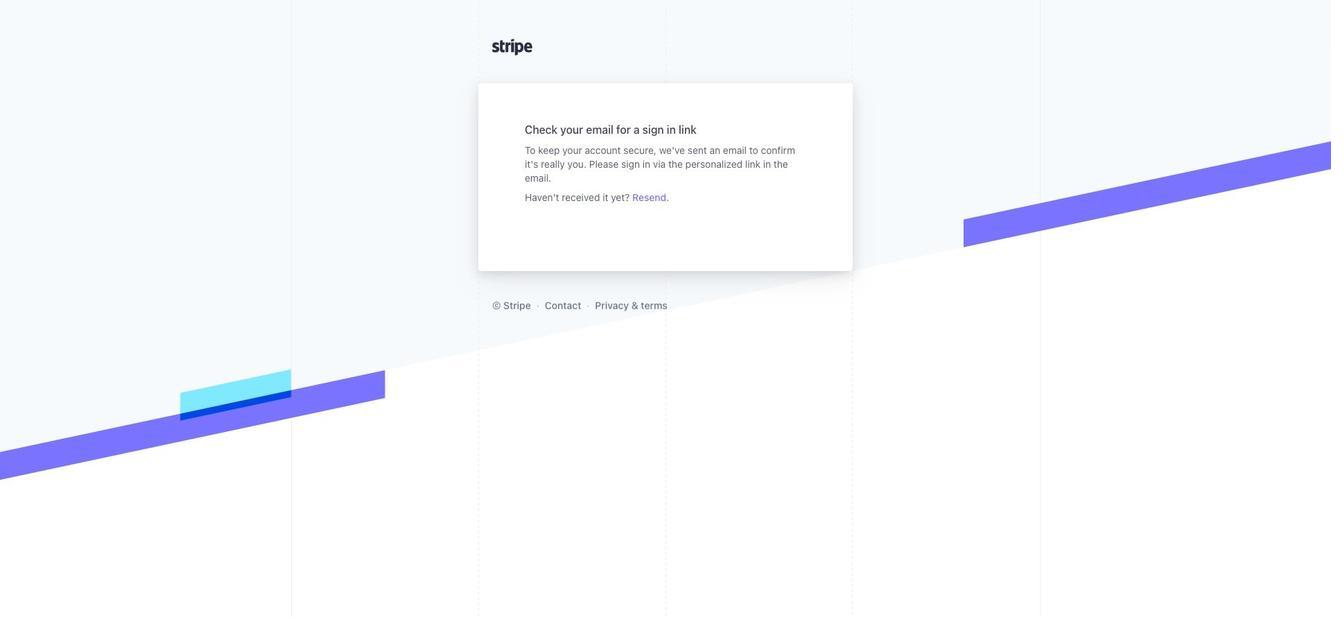 Task type: describe. For each thing, give the bounding box(es) containing it.
stripe image
[[492, 39, 533, 55]]



Task type: vqa. For each thing, say whether or not it's contained in the screenshot.
Stripe Image
yes



